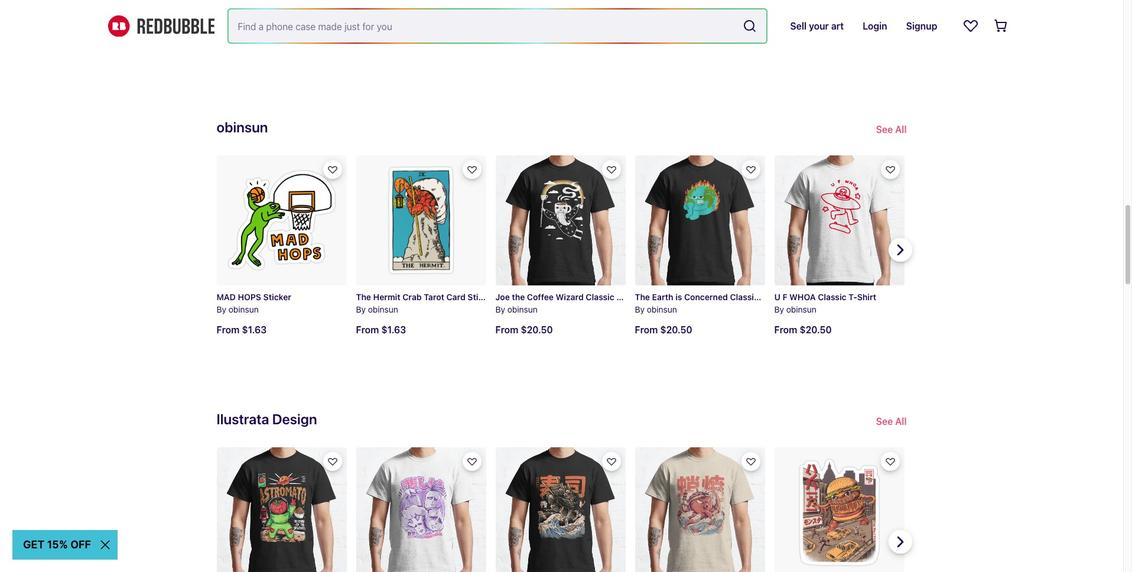 Task type: vqa. For each thing, say whether or not it's contained in the screenshot.
the godfather
no



Task type: locate. For each thing, give the bounding box(es) containing it.
5 $19.84 from the left
[[800, 33, 831, 43]]

$20.50
[[521, 325, 553, 335], [661, 325, 693, 335], [800, 325, 832, 335]]

1 horizontal spatial $20.50
[[661, 325, 693, 335]]

$20.50 down coffee on the left
[[521, 325, 553, 335]]

2 horizontal spatial $20.50
[[800, 325, 832, 335]]

moth
[[252, 13, 272, 23], [392, 13, 411, 23], [810, 13, 830, 23]]

1 horizontal spatial from $20.50
[[635, 325, 693, 335]]

3 from $20.50 from the left
[[775, 325, 832, 335]]

by inside 'victoria classic t-shirt by frank  moth'
[[217, 13, 226, 23]]

from $19.84 down are
[[635, 33, 692, 43]]

from down victoria
[[217, 33, 240, 43]]

2 from $1.63 from the left
[[356, 325, 406, 335]]

sticker right card
[[468, 292, 496, 302]]

from $19.84 down beloved classic t-shirt by frank  moth
[[356, 33, 413, 43]]

shirt inside joe the coffee wizard classic t-shirt by obinsun
[[626, 292, 645, 302]]

design
[[272, 411, 317, 427]]

classic inside joe the coffee wizard classic t-shirt by obinsun
[[586, 292, 615, 302]]

1 from $19.84 from the left
[[217, 33, 273, 43]]

t-
[[280, 0, 289, 11], [421, 0, 430, 11], [544, 0, 553, 11], [763, 0, 772, 11], [864, 0, 873, 11], [617, 292, 626, 302], [761, 292, 770, 302], [849, 292, 858, 302]]

$1.63 for hops
[[242, 325, 267, 335]]

2 $20.50 from the left
[[661, 325, 693, 335]]

shirt inside the earth is concerned classic t-shirt by obinsun
[[770, 292, 789, 302]]

the inside the hermit crab tarot card sticker by obinsun
[[356, 292, 371, 302]]

from $19.84 down pop classic t-shirt
[[496, 33, 552, 43]]

0 horizontal spatial the
[[356, 292, 371, 302]]

shirt inside 'victoria classic t-shirt by frank  moth'
[[289, 0, 308, 11]]

0 horizontal spatial from $1.63
[[217, 325, 267, 335]]

$20.50 down is
[[661, 325, 693, 335]]

$19.84 down pop classic t-shirt
[[521, 33, 552, 43]]

t- left the woman
[[763, 0, 772, 11]]

2 moth from the left
[[392, 13, 411, 23]]

$19.84 down woman power classic t-shirt by frank  moth
[[800, 33, 831, 43]]

by inside woman power classic t-shirt by frank  moth
[[775, 13, 785, 23]]

from down joe
[[496, 325, 519, 335]]

t- left earth on the bottom right of the page
[[617, 292, 626, 302]]

origin
[[706, 0, 730, 11]]

t- inside 'victoria classic t-shirt by frank  moth'
[[280, 0, 289, 11]]

by inside u f whoa classic t-shirt by obinsun
[[775, 305, 785, 315]]

sticker
[[263, 292, 292, 302], [468, 292, 496, 302]]

classic right the power
[[834, 0, 862, 11]]

sticker inside the hermit crab tarot card sticker by obinsun
[[468, 292, 496, 302]]

classic inside 'victoria classic t-shirt by frank  moth'
[[250, 0, 278, 11]]

ilustrata
[[217, 411, 269, 427]]

1 $1.63 from the left
[[242, 325, 267, 335]]

power
[[807, 0, 831, 11]]

1 horizontal spatial moth
[[392, 13, 411, 23]]

from $19.84 down the woman
[[775, 33, 831, 43]]

from $19.84
[[217, 33, 273, 43], [356, 33, 413, 43], [496, 33, 552, 43], [635, 33, 692, 43], [775, 33, 831, 43]]

t- left u
[[761, 292, 770, 302]]

shirt inside beloved classic t-shirt by frank  moth
[[430, 0, 449, 11]]

frank
[[229, 13, 250, 23], [368, 13, 390, 23], [787, 13, 808, 23]]

2 horizontal spatial moth
[[810, 13, 830, 23]]

$19.84
[[242, 33, 273, 43], [382, 33, 413, 43], [521, 33, 552, 43], [661, 33, 692, 43], [800, 33, 831, 43]]

f
[[783, 292, 788, 302]]

ilustrata design
[[217, 411, 317, 427]]

2 from $20.50 from the left
[[635, 325, 693, 335]]

classic right victoria
[[250, 0, 278, 11]]

0 horizontal spatial moth
[[252, 13, 272, 23]]

4 from $19.84 from the left
[[635, 33, 692, 43]]

1 $19.84 from the left
[[242, 33, 273, 43]]

from $19.84 for beloved classic t-shirt
[[356, 33, 413, 43]]

obinsun inside mad hops sticker by obinsun
[[229, 305, 259, 315]]

moth for beloved
[[392, 13, 411, 23]]

1 $20.50 from the left
[[521, 325, 553, 335]]

t- inside beloved classic t-shirt by frank  moth
[[421, 0, 430, 11]]

birds are my real origin classic t-shirt
[[635, 0, 791, 11]]

0 horizontal spatial $20.50
[[521, 325, 553, 335]]

from $20.50 for is
[[635, 325, 693, 335]]

classic right wizard
[[586, 292, 615, 302]]

frank inside 'victoria classic t-shirt by frank  moth'
[[229, 13, 250, 23]]

1 horizontal spatial frank
[[368, 13, 390, 23]]

from down mad
[[217, 325, 240, 335]]

2 $19.84 from the left
[[382, 33, 413, 43]]

from $19.84 down 'victoria classic t-shirt by frank  moth'
[[217, 33, 273, 43]]

classic right origin
[[733, 0, 761, 11]]

0 horizontal spatial frank
[[229, 13, 250, 23]]

sticker inside mad hops sticker by obinsun
[[263, 292, 292, 302]]

from
[[217, 33, 240, 43], [356, 33, 379, 43], [496, 33, 519, 43], [635, 33, 658, 43], [775, 33, 798, 43], [217, 325, 240, 335], [356, 325, 379, 335], [496, 325, 519, 335], [635, 325, 658, 335], [775, 325, 798, 335]]

by inside beloved classic t-shirt by frank  moth
[[356, 13, 366, 23]]

$1.63
[[242, 325, 267, 335], [382, 325, 406, 335]]

the left hermit
[[356, 292, 371, 302]]

the earth is concerned classic t-shirt by obinsun
[[635, 292, 789, 315]]

beloved
[[356, 0, 388, 11]]

classic right whoa
[[818, 292, 847, 302]]

frank down beloved
[[368, 13, 390, 23]]

$19.84 down 'victoria classic t-shirt by frank  moth'
[[242, 33, 273, 43]]

1 sticker from the left
[[263, 292, 292, 302]]

t- right victoria
[[280, 0, 289, 11]]

moth inside woman power classic t-shirt by frank  moth
[[810, 13, 830, 23]]

classic right pop on the top of page
[[513, 0, 542, 11]]

4 $19.84 from the left
[[661, 33, 692, 43]]

frank down the woman
[[787, 13, 808, 23]]

$19.84 down beloved classic t-shirt by frank  moth
[[382, 33, 413, 43]]

frank inside beloved classic t-shirt by frank  moth
[[368, 13, 390, 23]]

shirt
[[289, 0, 308, 11], [430, 0, 449, 11], [553, 0, 572, 11], [772, 0, 791, 11], [873, 0, 892, 11], [626, 292, 645, 302], [770, 292, 789, 302], [858, 292, 877, 302]]

by
[[217, 13, 226, 23], [356, 13, 366, 23], [775, 13, 785, 23], [217, 305, 226, 315], [356, 305, 366, 315], [496, 305, 506, 315], [635, 305, 645, 315], [775, 305, 785, 315]]

woman
[[775, 0, 805, 11]]

the for from $20.50
[[635, 292, 650, 302]]

birds
[[635, 0, 656, 11]]

from $1.63
[[217, 325, 267, 335], [356, 325, 406, 335]]

2 sticker from the left
[[468, 292, 496, 302]]

from down pop on the top of page
[[496, 33, 519, 43]]

from down earth on the bottom right of the page
[[635, 325, 658, 335]]

wizard
[[556, 292, 584, 302]]

by inside the earth is concerned classic t-shirt by obinsun
[[635, 305, 645, 315]]

the inside the earth is concerned classic t-shirt by obinsun
[[635, 292, 650, 302]]

from $19.84 for birds are my real origin classic t-shirt
[[635, 33, 692, 43]]

1 from $20.50 from the left
[[496, 325, 553, 335]]

the hermit crab tarot card sticker by obinsun
[[356, 292, 496, 315]]

from down beloved
[[356, 33, 379, 43]]

obinsun inside joe the coffee wizard classic t-shirt by obinsun
[[508, 305, 538, 315]]

$19.84 down my
[[661, 33, 692, 43]]

3 $20.50 from the left
[[800, 325, 832, 335]]

u
[[775, 292, 781, 302]]

$19.84 for beloved classic t-shirt
[[382, 33, 413, 43]]

is
[[676, 292, 683, 302]]

1 the from the left
[[356, 292, 371, 302]]

t- right the power
[[864, 0, 873, 11]]

the for from $1.63
[[356, 292, 371, 302]]

classic right beloved
[[390, 0, 419, 11]]

1 horizontal spatial sticker
[[468, 292, 496, 302]]

0 horizontal spatial sticker
[[263, 292, 292, 302]]

moth inside 'victoria classic t-shirt by frank  moth'
[[252, 13, 272, 23]]

from for the earth is concerned classic t-shirt
[[635, 325, 658, 335]]

$1.63 for hermit
[[382, 325, 406, 335]]

$1.63 down hermit
[[382, 325, 406, 335]]

1 horizontal spatial from $1.63
[[356, 325, 406, 335]]

card
[[447, 292, 466, 302]]

$19.84 for woman power classic t-shirt
[[800, 33, 831, 43]]

classic left u
[[731, 292, 759, 302]]

the left earth on the bottom right of the page
[[635, 292, 650, 302]]

from $1.63 for hops
[[217, 325, 267, 335]]

1 from $1.63 from the left
[[217, 325, 267, 335]]

whoa
[[790, 292, 816, 302]]

0 horizontal spatial $1.63
[[242, 325, 267, 335]]

2 horizontal spatial from $20.50
[[775, 325, 832, 335]]

2 from $19.84 from the left
[[356, 33, 413, 43]]

0 horizontal spatial from $20.50
[[496, 325, 553, 335]]

classic inside woman power classic t-shirt by frank  moth
[[834, 0, 862, 11]]

1 frank from the left
[[229, 13, 250, 23]]

from down the f
[[775, 325, 798, 335]]

t- inside the earth is concerned classic t-shirt by obinsun
[[761, 292, 770, 302]]

2 $1.63 from the left
[[382, 325, 406, 335]]

t- right whoa
[[849, 292, 858, 302]]

from $1.63 down mad hops sticker by obinsun
[[217, 325, 267, 335]]

$20.50 down u f whoa classic t-shirt by obinsun on the right bottom of the page
[[800, 325, 832, 335]]

from $20.50 down the
[[496, 325, 553, 335]]

t- inside joe the coffee wizard classic t-shirt by obinsun
[[617, 292, 626, 302]]

frank down victoria
[[229, 13, 250, 23]]

classic inside the earth is concerned classic t-shirt by obinsun
[[731, 292, 759, 302]]

None field
[[229, 9, 767, 43]]

obinsun inside the earth is concerned classic t-shirt by obinsun
[[647, 305, 678, 315]]

3 moth from the left
[[810, 13, 830, 23]]

2 frank from the left
[[368, 13, 390, 23]]

from for mad hops sticker
[[217, 325, 240, 335]]

1 horizontal spatial $1.63
[[382, 325, 406, 335]]

from down birds
[[635, 33, 658, 43]]

2 the from the left
[[635, 292, 650, 302]]

from $20.50 down earth on the bottom right of the page
[[635, 325, 693, 335]]

2 horizontal spatial frank
[[787, 13, 808, 23]]

5 from $19.84 from the left
[[775, 33, 831, 43]]

beloved classic t-shirt by frank  moth
[[356, 0, 449, 23]]

moth inside beloved classic t-shirt by frank  moth
[[392, 13, 411, 23]]

sticker right hops at left bottom
[[263, 292, 292, 302]]

from $1.63 down hermit
[[356, 325, 406, 335]]

t- right beloved
[[421, 0, 430, 11]]

from $20.50
[[496, 325, 553, 335], [635, 325, 693, 335], [775, 325, 832, 335]]

1 horizontal spatial the
[[635, 292, 650, 302]]

from down the woman
[[775, 33, 798, 43]]

u f whoa classic t-shirt by obinsun
[[775, 292, 877, 315]]

the
[[356, 292, 371, 302], [635, 292, 650, 302]]

3 frank from the left
[[787, 13, 808, 23]]

from down hermit
[[356, 325, 379, 335]]

1 moth from the left
[[252, 13, 272, 23]]

obinsun
[[217, 119, 268, 136], [229, 305, 259, 315], [368, 305, 398, 315], [508, 305, 538, 315], [647, 305, 678, 315], [787, 305, 817, 315]]

from for beloved classic t-shirt
[[356, 33, 379, 43]]

classic
[[250, 0, 278, 11], [390, 0, 419, 11], [513, 0, 542, 11], [733, 0, 761, 11], [834, 0, 862, 11], [586, 292, 615, 302], [731, 292, 759, 302], [818, 292, 847, 302]]

$1.63 down mad hops sticker by obinsun
[[242, 325, 267, 335]]

from $20.50 down whoa
[[775, 325, 832, 335]]

from for woman power classic t-shirt
[[775, 33, 798, 43]]



Task type: describe. For each thing, give the bounding box(es) containing it.
my
[[673, 0, 685, 11]]

obinsun inside the hermit crab tarot card sticker by obinsun
[[368, 305, 398, 315]]

classic inside u f whoa classic t-shirt by obinsun
[[818, 292, 847, 302]]

$20.50 for whoa
[[800, 325, 832, 335]]

$20.50 for is
[[661, 325, 693, 335]]

redbubble logo image
[[108, 15, 214, 37]]

earth
[[653, 292, 674, 302]]

crab
[[403, 292, 422, 302]]

joe
[[496, 292, 510, 302]]

frank for victoria
[[229, 13, 250, 23]]

are
[[658, 0, 671, 11]]

classic inside beloved classic t-shirt by frank  moth
[[390, 0, 419, 11]]

tarot
[[424, 292, 445, 302]]

woman power classic t-shirt by frank  moth
[[775, 0, 892, 23]]

by inside the hermit crab tarot card sticker by obinsun
[[356, 305, 366, 315]]

hops
[[238, 292, 261, 302]]

victoria
[[217, 0, 248, 11]]

mad hops sticker by obinsun
[[217, 292, 292, 315]]

mad
[[217, 292, 236, 302]]

the
[[512, 292, 525, 302]]

from $20.50 for whoa
[[775, 325, 832, 335]]

shirt inside u f whoa classic t-shirt by obinsun
[[858, 292, 877, 302]]

3 $19.84 from the left
[[521, 33, 552, 43]]

from for birds are my real origin classic t-shirt
[[635, 33, 658, 43]]

by inside joe the coffee wizard classic t-shirt by obinsun
[[496, 305, 506, 315]]

from for the hermit crab tarot card sticker
[[356, 325, 379, 335]]

$20.50 for coffee
[[521, 325, 553, 335]]

from $19.84 for victoria classic t-shirt
[[217, 33, 273, 43]]

$19.84 for victoria classic t-shirt
[[242, 33, 273, 43]]

$19.84 for birds are my real origin classic t-shirt
[[661, 33, 692, 43]]

from $1.63 for hermit
[[356, 325, 406, 335]]

3 from $19.84 from the left
[[496, 33, 552, 43]]

from for joe the coffee wizard classic t-shirt
[[496, 325, 519, 335]]

t- inside u f whoa classic t-shirt by obinsun
[[849, 292, 858, 302]]

from $20.50 for coffee
[[496, 325, 553, 335]]

moth for victoria
[[252, 13, 272, 23]]

frank inside woman power classic t-shirt by frank  moth
[[787, 13, 808, 23]]

pop classic t-shirt
[[496, 0, 572, 11]]

t- right pop on the top of page
[[544, 0, 553, 11]]

hermit
[[373, 292, 401, 302]]

pop
[[496, 0, 511, 11]]

coffee
[[527, 292, 554, 302]]

from $19.84 for woman power classic t-shirt
[[775, 33, 831, 43]]

victoria classic t-shirt by frank  moth
[[217, 0, 308, 23]]

frank for beloved
[[368, 13, 390, 23]]

t- inside woman power classic t-shirt by frank  moth
[[864, 0, 873, 11]]

by inside mad hops sticker by obinsun
[[217, 305, 226, 315]]

from for u f whoa classic t-shirt
[[775, 325, 798, 335]]

obinsun inside u f whoa classic t-shirt by obinsun
[[787, 305, 817, 315]]

Search term search field
[[229, 9, 739, 43]]

joe the coffee wizard classic t-shirt by obinsun
[[496, 292, 645, 315]]

real
[[687, 0, 704, 11]]

from for victoria classic t-shirt
[[217, 33, 240, 43]]

shirt inside woman power classic t-shirt by frank  moth
[[873, 0, 892, 11]]

concerned
[[685, 292, 728, 302]]



